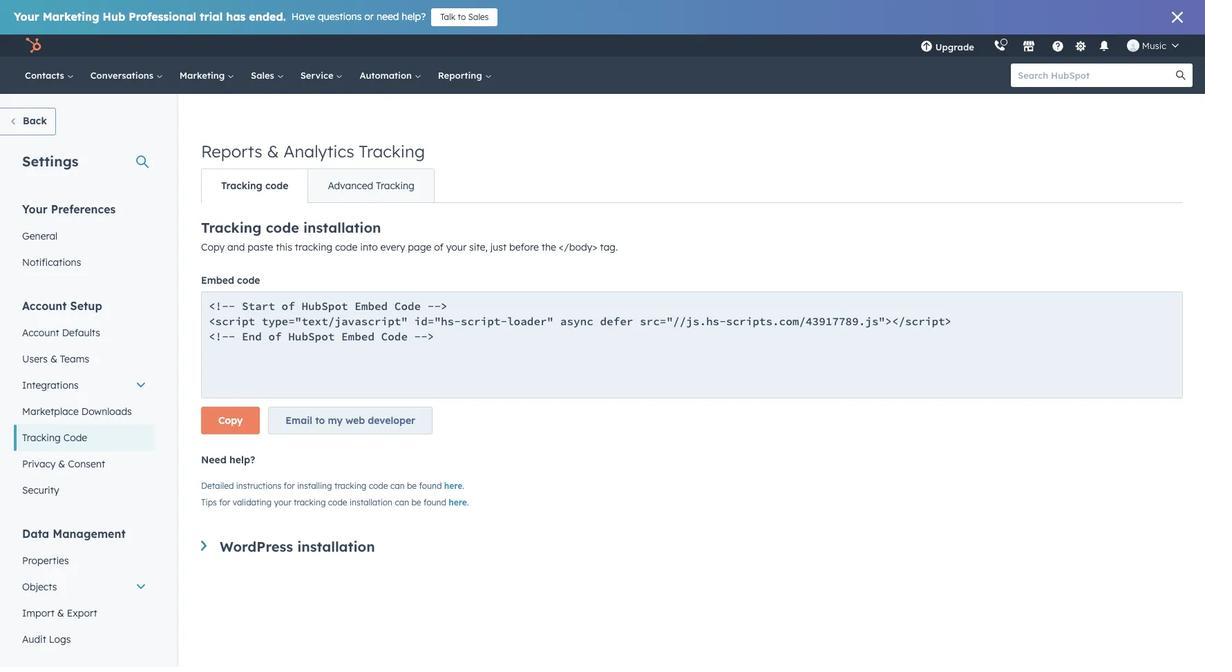 Task type: describe. For each thing, give the bounding box(es) containing it.
data management
[[22, 527, 126, 541]]

general link
[[14, 223, 155, 250]]

audit
[[22, 634, 46, 646]]

notifications
[[22, 256, 81, 269]]

installation inside detailed instructions for installing tracking code can be found here . tips for validating your tracking code installation can be found here .
[[350, 498, 393, 508]]

account setup
[[22, 299, 102, 313]]

instructions
[[236, 481, 281, 491]]

service link
[[292, 57, 351, 94]]

general
[[22, 230, 58, 243]]

advanced tracking
[[328, 180, 415, 192]]

just
[[491, 241, 507, 254]]

installing
[[297, 481, 332, 491]]

tips
[[201, 498, 217, 508]]

management
[[53, 527, 126, 541]]

menu containing music
[[911, 35, 1189, 57]]

notifications link
[[14, 250, 155, 276]]

help image
[[1052, 41, 1064, 53]]

back
[[23, 115, 47, 127]]

have
[[292, 10, 315, 23]]

the
[[542, 241, 556, 254]]

setup
[[70, 299, 102, 313]]

0 vertical spatial .
[[463, 481, 465, 491]]

code
[[63, 432, 87, 444]]

your inside detailed instructions for installing tracking code can be found here . tips for validating your tracking code installation can be found here .
[[274, 498, 291, 508]]

web
[[346, 415, 365, 427]]

installation inside tracking code installation copy and paste this tracking code into every page of your site, just before the </body> tag.
[[303, 219, 381, 236]]

music button
[[1119, 35, 1188, 57]]

& for export
[[57, 608, 64, 620]]

your for your preferences
[[22, 203, 48, 216]]

users & teams
[[22, 353, 89, 366]]

or
[[364, 10, 374, 23]]

tracking code link
[[14, 425, 155, 451]]

marketplaces image
[[1023, 41, 1035, 53]]

export
[[67, 608, 97, 620]]

preferences
[[51, 203, 116, 216]]

every
[[381, 241, 405, 254]]

ended.
[[249, 10, 286, 24]]

need
[[201, 454, 227, 467]]

sales link
[[243, 57, 292, 94]]

code right embed
[[237, 274, 260, 287]]

tracking for tracking code installation copy and paste this tracking code into every page of your site, just before the </body> tag.
[[201, 219, 262, 236]]

tag.
[[600, 241, 618, 254]]

detailed
[[201, 481, 234, 491]]

1 vertical spatial help?
[[229, 454, 255, 467]]

talk
[[440, 12, 456, 22]]

contacts
[[25, 70, 67, 81]]

close image
[[1172, 12, 1183, 23]]

downloads
[[81, 406, 132, 418]]

privacy & consent link
[[14, 451, 155, 478]]

hub
[[103, 10, 125, 24]]

into
[[360, 241, 378, 254]]

your for your marketing hub professional trial has ended. have questions or need help?
[[14, 10, 39, 24]]

users
[[22, 353, 48, 366]]

settings
[[22, 153, 78, 170]]

advanced tracking link
[[308, 169, 434, 203]]

0 horizontal spatial for
[[219, 498, 230, 508]]

email to my web developer button
[[268, 407, 433, 435]]

sales inside talk to sales button
[[468, 12, 489, 22]]

& for teams
[[50, 353, 57, 366]]

talk to sales button
[[431, 8, 498, 26]]

0 vertical spatial can
[[390, 481, 405, 491]]

marketplace
[[22, 406, 79, 418]]

validating
[[233, 498, 272, 508]]

need
[[377, 10, 399, 23]]

copy inside button
[[218, 415, 243, 427]]

tracking inside tracking code installation copy and paste this tracking code into every page of your site, just before the </body> tag.
[[295, 241, 333, 254]]

Search HubSpot search field
[[1011, 64, 1181, 87]]

marketplace downloads
[[22, 406, 132, 418]]

0 vertical spatial here
[[444, 481, 463, 491]]

code left into at the left top
[[335, 241, 358, 254]]

tracking code installation copy and paste this tracking code into every page of your site, just before the </body> tag.
[[201, 219, 618, 254]]

reports & analytics tracking
[[201, 141, 425, 162]]

<!-- Start of HubSpot Embed Code --> <script type="text/javascript" id="hs-script-loader" async defer src="//js.hs-scripts.com/43917789.js"></script> <!-- End of HubSpot Embed Code --> text field
[[201, 292, 1183, 399]]

here link for detailed instructions for installing tracking code can be found
[[444, 481, 463, 491]]

need help?
[[201, 454, 255, 467]]

tracking up advanced tracking
[[359, 141, 425, 162]]

reporting link
[[430, 57, 500, 94]]

defaults
[[62, 327, 100, 339]]

tracking for tracking code
[[221, 180, 263, 192]]

properties link
[[14, 548, 155, 574]]

1 horizontal spatial for
[[284, 481, 295, 491]]

automation link
[[351, 57, 430, 94]]

this
[[276, 241, 292, 254]]

wordpress
[[220, 538, 293, 556]]

code up 'this'
[[266, 219, 299, 236]]

consent
[[68, 458, 105, 471]]

embed code
[[201, 274, 260, 287]]

settings image
[[1075, 40, 1088, 53]]

1 vertical spatial tracking
[[335, 481, 367, 491]]

upgrade image
[[921, 41, 933, 53]]

import
[[22, 608, 55, 620]]

data management element
[[14, 527, 155, 653]]

analytics
[[284, 141, 354, 162]]

tracking code
[[221, 180, 289, 192]]

reporting
[[438, 70, 485, 81]]

audit logs link
[[14, 627, 155, 653]]

& for consent
[[58, 458, 65, 471]]

questions
[[318, 10, 362, 23]]

upgrade
[[936, 41, 975, 53]]

security link
[[14, 478, 155, 504]]

account defaults
[[22, 327, 100, 339]]

email
[[286, 415, 312, 427]]

caret image
[[201, 541, 207, 551]]

integrations button
[[14, 373, 155, 399]]



Task type: vqa. For each thing, say whether or not it's contained in the screenshot.
Edit
no



Task type: locate. For each thing, give the bounding box(es) containing it.
to for talk
[[458, 12, 466, 22]]

tracking
[[295, 241, 333, 254], [335, 481, 367, 491], [294, 498, 326, 508]]

& up the tracking code in the top of the page
[[267, 141, 279, 162]]

back link
[[0, 108, 56, 135]]

privacy
[[22, 458, 56, 471]]

0 horizontal spatial to
[[315, 415, 325, 427]]

1 vertical spatial your
[[22, 203, 48, 216]]

notifications button
[[1093, 35, 1116, 57]]

calling icon button
[[988, 37, 1012, 55]]

embed
[[201, 274, 234, 287]]

1 horizontal spatial marketing
[[180, 70, 227, 81]]

0 vertical spatial for
[[284, 481, 295, 491]]

calling icon image
[[994, 40, 1006, 53]]

code down installing
[[328, 498, 347, 508]]

tracking code
[[22, 432, 87, 444]]

1 horizontal spatial sales
[[468, 12, 489, 22]]

account for account defaults
[[22, 327, 59, 339]]

search image
[[1176, 71, 1186, 80]]

to inside embed code element
[[315, 415, 325, 427]]

navigation containing tracking code
[[201, 169, 435, 203]]

& inside "import & export" link
[[57, 608, 64, 620]]

tracking code link
[[202, 169, 308, 203]]

1 horizontal spatial to
[[458, 12, 466, 22]]

music
[[1143, 40, 1167, 51]]

0 vertical spatial sales
[[468, 12, 489, 22]]

your
[[446, 241, 467, 254], [274, 498, 291, 508]]

my
[[328, 415, 343, 427]]

service
[[300, 70, 336, 81]]

wordpress installation button
[[201, 538, 1183, 556]]

for right "tips"
[[219, 498, 230, 508]]

menu item
[[984, 35, 987, 57]]

your up hubspot icon in the top of the page
[[14, 10, 39, 24]]

0 vertical spatial copy
[[201, 241, 225, 254]]

0 vertical spatial account
[[22, 299, 67, 313]]

0 vertical spatial be
[[407, 481, 417, 491]]

your inside tracking code installation copy and paste this tracking code into every page of your site, just before the </body> tag.
[[446, 241, 467, 254]]

marketing
[[43, 10, 99, 24], [180, 70, 227, 81]]

1 vertical spatial found
[[424, 498, 446, 508]]

tracking inside tracking code link
[[22, 432, 61, 444]]

0 vertical spatial found
[[419, 481, 442, 491]]

trial
[[200, 10, 223, 24]]

your preferences element
[[14, 202, 155, 276]]

menu
[[911, 35, 1189, 57]]

professional
[[129, 10, 196, 24]]

0 vertical spatial to
[[458, 12, 466, 22]]

embed code element
[[201, 292, 1183, 443]]

help? inside your marketing hub professional trial has ended. have questions or need help?
[[402, 10, 426, 23]]

marketplaces button
[[1015, 35, 1044, 57]]

copy inside tracking code installation copy and paste this tracking code into every page of your site, just before the </body> tag.
[[201, 241, 225, 254]]

developer
[[368, 415, 415, 427]]

1 vertical spatial .
[[467, 498, 469, 508]]

to right talk
[[458, 12, 466, 22]]

of
[[434, 241, 444, 254]]

copy up need help?
[[218, 415, 243, 427]]

marketing left hub
[[43, 10, 99, 24]]

for left installing
[[284, 481, 295, 491]]

import & export
[[22, 608, 97, 620]]

1 horizontal spatial help?
[[402, 10, 426, 23]]

</body>
[[559, 241, 598, 254]]

be
[[407, 481, 417, 491], [412, 498, 421, 508]]

objects
[[22, 581, 57, 594]]

code right installing
[[369, 481, 388, 491]]

1 vertical spatial here
[[449, 498, 467, 508]]

1 vertical spatial copy
[[218, 415, 243, 427]]

0 vertical spatial your
[[14, 10, 39, 24]]

here link for tips for validating your tracking code installation can be found
[[449, 498, 467, 508]]

tracking
[[359, 141, 425, 162], [221, 180, 263, 192], [376, 180, 415, 192], [201, 219, 262, 236], [22, 432, 61, 444]]

marketplace downloads link
[[14, 399, 155, 425]]

hubspot link
[[17, 37, 52, 54]]

0 horizontal spatial help?
[[229, 454, 255, 467]]

to
[[458, 12, 466, 22], [315, 415, 325, 427]]

email to my web developer
[[286, 415, 415, 427]]

1 vertical spatial account
[[22, 327, 59, 339]]

navigation
[[201, 169, 435, 203]]

users & teams link
[[14, 346, 155, 373]]

help?
[[402, 10, 426, 23], [229, 454, 255, 467]]

tracking right installing
[[335, 481, 367, 491]]

0 vertical spatial help?
[[402, 10, 426, 23]]

your up general
[[22, 203, 48, 216]]

your right of
[[446, 241, 467, 254]]

installation
[[303, 219, 381, 236], [350, 498, 393, 508], [297, 538, 375, 556]]

2 vertical spatial tracking
[[294, 498, 326, 508]]

advanced
[[328, 180, 373, 192]]

1 vertical spatial to
[[315, 415, 325, 427]]

tracking up privacy
[[22, 432, 61, 444]]

tracking up and
[[201, 219, 262, 236]]

0 horizontal spatial marketing
[[43, 10, 99, 24]]

greg robinson image
[[1127, 39, 1140, 52]]

marketing down the trial
[[180, 70, 227, 81]]

settings link
[[1073, 38, 1090, 53]]

account
[[22, 299, 67, 313], [22, 327, 59, 339]]

tracking for tracking code
[[22, 432, 61, 444]]

tracking inside tracking code installation copy and paste this tracking code into every page of your site, just before the </body> tag.
[[201, 219, 262, 236]]

account setup element
[[14, 299, 155, 504]]

0 vertical spatial installation
[[303, 219, 381, 236]]

& inside users & teams link
[[50, 353, 57, 366]]

before
[[509, 241, 539, 254]]

account up 'account defaults'
[[22, 299, 67, 313]]

page
[[408, 241, 432, 254]]

account defaults link
[[14, 320, 155, 346]]

tracking down installing
[[294, 498, 326, 508]]

to for email
[[315, 415, 325, 427]]

1 horizontal spatial .
[[467, 498, 469, 508]]

1 vertical spatial installation
[[350, 498, 393, 508]]

to left my
[[315, 415, 325, 427]]

has
[[226, 10, 246, 24]]

copy
[[201, 241, 225, 254], [218, 415, 243, 427]]

can
[[390, 481, 405, 491], [395, 498, 409, 508]]

& inside privacy & consent link
[[58, 458, 65, 471]]

& left export at the left bottom of the page
[[57, 608, 64, 620]]

copy left and
[[201, 241, 225, 254]]

notifications image
[[1098, 41, 1111, 53]]

1 vertical spatial here link
[[449, 498, 467, 508]]

your preferences
[[22, 203, 116, 216]]

your down instructions
[[274, 498, 291, 508]]

logs
[[49, 634, 71, 646]]

2 account from the top
[[22, 327, 59, 339]]

code
[[265, 180, 289, 192], [266, 219, 299, 236], [335, 241, 358, 254], [237, 274, 260, 287], [369, 481, 388, 491], [328, 498, 347, 508]]

paste
[[248, 241, 273, 254]]

2 vertical spatial installation
[[297, 538, 375, 556]]

0 vertical spatial marketing
[[43, 10, 99, 24]]

0 vertical spatial here link
[[444, 481, 463, 491]]

your
[[14, 10, 39, 24], [22, 203, 48, 216]]

0 vertical spatial tracking
[[295, 241, 333, 254]]

tracking inside tracking code link
[[221, 180, 263, 192]]

wordpress installation
[[220, 538, 375, 556]]

0 horizontal spatial .
[[463, 481, 465, 491]]

teams
[[60, 353, 89, 366]]

1 vertical spatial sales
[[251, 70, 277, 81]]

reports
[[201, 141, 262, 162]]

tracking inside advanced tracking link
[[376, 180, 415, 192]]

integrations
[[22, 379, 79, 392]]

.
[[463, 481, 465, 491], [467, 498, 469, 508]]

1 horizontal spatial your
[[446, 241, 467, 254]]

your marketing hub professional trial has ended. have questions or need help?
[[14, 10, 426, 24]]

&
[[267, 141, 279, 162], [50, 353, 57, 366], [58, 458, 65, 471], [57, 608, 64, 620]]

search button
[[1170, 64, 1193, 87]]

1 account from the top
[[22, 299, 67, 313]]

site,
[[469, 241, 488, 254]]

0 vertical spatial your
[[446, 241, 467, 254]]

help button
[[1046, 35, 1070, 57]]

account up users at the left bottom
[[22, 327, 59, 339]]

sales left service
[[251, 70, 277, 81]]

privacy & consent
[[22, 458, 105, 471]]

0 horizontal spatial your
[[274, 498, 291, 508]]

1 vertical spatial can
[[395, 498, 409, 508]]

& for analytics
[[267, 141, 279, 162]]

1 vertical spatial for
[[219, 498, 230, 508]]

marketing link
[[171, 57, 243, 94]]

and
[[227, 241, 245, 254]]

account for account setup
[[22, 299, 67, 313]]

code down reports & analytics tracking
[[265, 180, 289, 192]]

& right privacy
[[58, 458, 65, 471]]

conversations link
[[82, 57, 171, 94]]

sales inside sales link
[[251, 70, 277, 81]]

1 vertical spatial marketing
[[180, 70, 227, 81]]

tracking right advanced at top
[[376, 180, 415, 192]]

1 vertical spatial be
[[412, 498, 421, 508]]

1 vertical spatial your
[[274, 498, 291, 508]]

& right users at the left bottom
[[50, 353, 57, 366]]

tracking right 'this'
[[295, 241, 333, 254]]

detailed instructions for installing tracking code can be found here . tips for validating your tracking code installation can be found here .
[[201, 481, 469, 508]]

account inside account defaults link
[[22, 327, 59, 339]]

copy button
[[201, 407, 260, 435]]

0 horizontal spatial sales
[[251, 70, 277, 81]]

tracking down reports
[[221, 180, 263, 192]]

here
[[444, 481, 463, 491], [449, 498, 467, 508]]

sales right talk
[[468, 12, 489, 22]]

conversations
[[90, 70, 156, 81]]

properties
[[22, 555, 69, 568]]

hubspot image
[[25, 37, 41, 54]]



